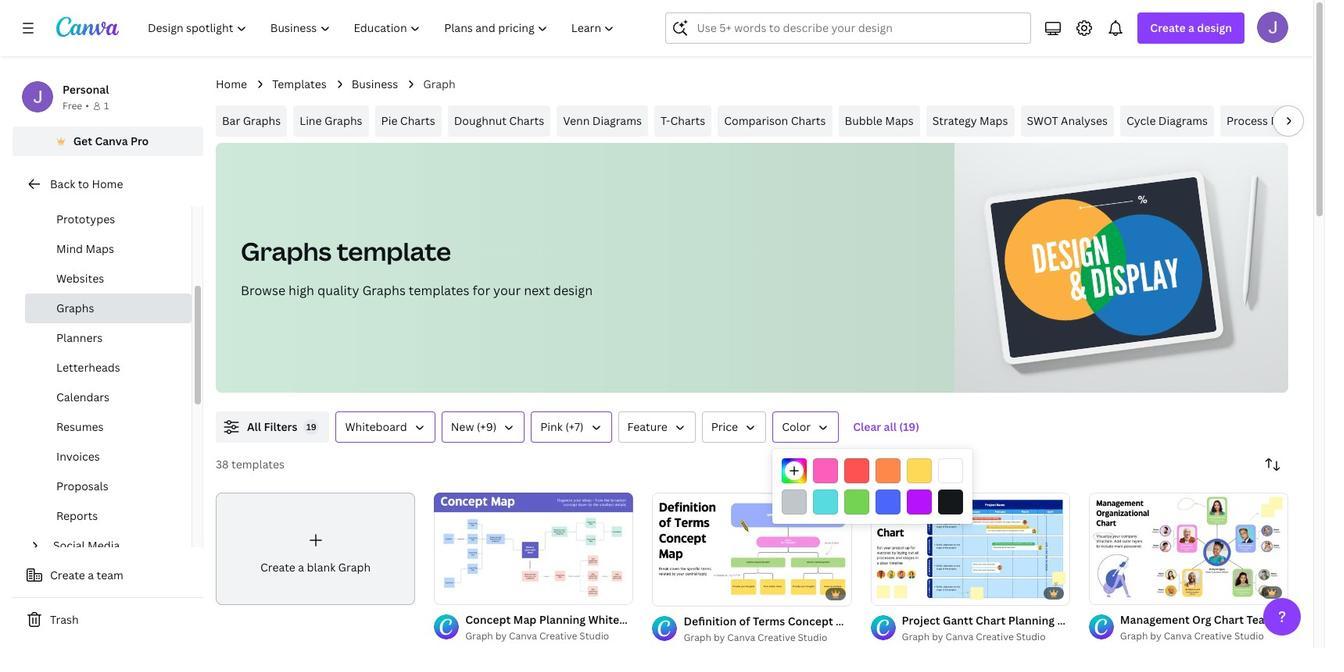 Task type: locate. For each thing, give the bounding box(es) containing it.
pie charts
[[381, 113, 435, 128]]

graphs template image
[[955, 143, 1289, 393], [991, 177, 1217, 359]]

charts inside 'link'
[[400, 113, 435, 128]]

templates right 38
[[231, 457, 285, 472]]

creative
[[539, 630, 577, 643], [1194, 630, 1232, 643], [976, 631, 1014, 645], [758, 632, 796, 645]]

charts right doughnut
[[509, 113, 544, 128]]

2 horizontal spatial create
[[1150, 20, 1186, 35]]

studio for concept map planning whiteboard in purple green modern professional style image
[[580, 630, 609, 643]]

diagrams
[[593, 113, 642, 128], [1159, 113, 1208, 128]]

reports
[[56, 509, 98, 524]]

by for 'project gantt chart planning whiteboard in blue simple colorful style' image
[[932, 631, 943, 645]]

1 horizontal spatial create
[[260, 560, 295, 575]]

maps right mind
[[86, 242, 114, 256]]

maps for bubble maps
[[885, 113, 914, 128]]

mind
[[56, 242, 83, 256]]

charts right comparison
[[791, 113, 826, 128]]

pink
[[540, 420, 563, 435]]

charts for comparison charts
[[791, 113, 826, 128]]

Sort by button
[[1257, 450, 1289, 481]]

a for blank
[[298, 560, 304, 575]]

feature button
[[618, 412, 696, 443]]

create a team button
[[13, 561, 203, 592]]

graphs inside line graphs link
[[324, 113, 362, 128]]

calendars link
[[25, 383, 192, 413]]

2 charts from the left
[[509, 113, 544, 128]]

charts left comparison
[[670, 113, 705, 128]]

diagrams right the venn
[[593, 113, 642, 128]]

new (+9)
[[451, 420, 497, 435]]

templates link
[[272, 76, 327, 93]]

comparison charts
[[724, 113, 826, 128]]

graph by canva creative studio link for 'project gantt chart planning whiteboard in blue simple colorful style' image
[[902, 631, 1070, 646]]

maps
[[885, 113, 914, 128], [980, 113, 1008, 128], [86, 242, 114, 256]]

back to home link
[[13, 169, 203, 200]]

#74d353 image
[[844, 490, 869, 515]]

diagrams right cycle
[[1159, 113, 1208, 128]]

graph for concept map planning whiteboard in purple green modern professional style image
[[465, 630, 493, 643]]

free
[[63, 99, 82, 113]]

process flows
[[1227, 113, 1301, 128]]

0 vertical spatial design
[[1197, 20, 1232, 35]]

by
[[496, 630, 507, 643], [1150, 630, 1162, 643], [932, 631, 943, 645], [714, 632, 725, 645]]

1 horizontal spatial maps
[[885, 113, 914, 128]]

2 horizontal spatial a
[[1188, 20, 1195, 35]]

analyses
[[1061, 113, 1108, 128]]

graph by canva creative studio for concept map planning whiteboard in purple green modern professional style image
[[465, 630, 609, 643]]

canva for management org chart team whiteboard in blue green spaced color blocks style image
[[1164, 630, 1192, 643]]

clear all (19) button
[[845, 412, 927, 443]]

#fd5ebb image
[[813, 459, 838, 484], [813, 459, 838, 484]]

graph by canva creative studio link for definition of terms concept map planning whiteboard in light blue pink green spaced color blocks style image on the bottom
[[684, 631, 852, 647]]

0 horizontal spatial create
[[50, 568, 85, 583]]

process flows link
[[1221, 106, 1307, 137]]

0 vertical spatial templates
[[409, 282, 470, 299]]

design right next
[[553, 282, 593, 299]]

2 horizontal spatial maps
[[980, 113, 1008, 128]]

quality
[[317, 282, 359, 299]]

graph by canva creative studio link
[[465, 629, 634, 645], [1120, 629, 1289, 645], [902, 631, 1070, 646], [684, 631, 852, 647]]

0 horizontal spatial maps
[[86, 242, 114, 256]]

maps right bubble
[[885, 113, 914, 128]]

new (+9) button
[[442, 412, 525, 443]]

t-charts link
[[654, 106, 712, 137]]

None search field
[[666, 13, 1032, 44]]

proposals link
[[25, 472, 192, 502]]

graphs down template
[[362, 282, 406, 299]]

0 horizontal spatial diagrams
[[593, 113, 642, 128]]

#ffffff image
[[938, 459, 963, 484]]

create inside button
[[50, 568, 85, 583]]

line
[[300, 113, 322, 128]]

templates left for
[[409, 282, 470, 299]]

a
[[1188, 20, 1195, 35], [298, 560, 304, 575], [88, 568, 94, 583]]

0 vertical spatial home
[[216, 77, 247, 91]]

#ffffff image
[[938, 459, 963, 484]]

0 horizontal spatial home
[[92, 177, 123, 192]]

#fe884c image
[[876, 459, 901, 484], [876, 459, 901, 484]]

graph
[[423, 77, 456, 91], [338, 560, 371, 575], [465, 630, 493, 643], [1120, 630, 1148, 643], [902, 631, 930, 645], [684, 632, 712, 645]]

1 diagrams from the left
[[593, 113, 642, 128]]

create inside dropdown button
[[1150, 20, 1186, 35]]

by for concept map planning whiteboard in purple green modern professional style image
[[496, 630, 507, 643]]

venn diagrams
[[563, 113, 642, 128]]

charts right pie
[[400, 113, 435, 128]]

#fed958 image
[[907, 459, 932, 484], [907, 459, 932, 484]]

cycle diagrams
[[1127, 113, 1208, 128]]

filters
[[264, 420, 297, 435]]

1 vertical spatial design
[[553, 282, 593, 299]]

design
[[1197, 20, 1232, 35], [553, 282, 593, 299]]

mind maps
[[56, 242, 114, 256]]

creative for 'project gantt chart planning whiteboard in blue simple colorful style' image
[[976, 631, 1014, 645]]

graph for 'project gantt chart planning whiteboard in blue simple colorful style' image
[[902, 631, 930, 645]]

business
[[352, 77, 398, 91]]

jacob simon image
[[1257, 12, 1289, 43]]

1 charts from the left
[[400, 113, 435, 128]]

strategy maps link
[[926, 106, 1015, 137]]

invoices link
[[25, 443, 192, 472]]

studio
[[580, 630, 609, 643], [1235, 630, 1264, 643], [1016, 631, 1046, 645], [798, 632, 828, 645]]

1 horizontal spatial diagrams
[[1159, 113, 1208, 128]]

add a new color image
[[782, 459, 807, 484], [782, 459, 807, 484]]

#b612fb image
[[907, 490, 932, 515]]

create a blank graph
[[260, 560, 371, 575]]

#b612fb image
[[907, 490, 932, 515]]

pink (+7)
[[540, 420, 584, 435]]

#4a66fb image
[[876, 490, 901, 515], [876, 490, 901, 515]]

template
[[337, 235, 451, 268]]

a for team
[[88, 568, 94, 583]]

home right to
[[92, 177, 123, 192]]

graphs right the line
[[324, 113, 362, 128]]

t-
[[661, 113, 670, 128]]

3 charts from the left
[[670, 113, 705, 128]]

next
[[524, 282, 550, 299]]

line graphs
[[300, 113, 362, 128]]

back
[[50, 177, 75, 192]]

graph for definition of terms concept map planning whiteboard in light blue pink green spaced color blocks style image on the bottom
[[684, 632, 712, 645]]

project gantt chart planning whiteboard in blue simple colorful style image
[[871, 494, 1070, 606]]

strategy
[[933, 113, 977, 128]]

comparison charts link
[[718, 106, 832, 137]]

1 horizontal spatial templates
[[409, 282, 470, 299]]

design left jacob simon icon
[[1197, 20, 1232, 35]]

0 horizontal spatial a
[[88, 568, 94, 583]]

1 vertical spatial templates
[[231, 457, 285, 472]]

get canva pro button
[[13, 127, 203, 156]]

to
[[78, 177, 89, 192]]

concept map planning whiteboard in purple green modern professional style image
[[434, 493, 634, 605]]

1 horizontal spatial design
[[1197, 20, 1232, 35]]

2 diagrams from the left
[[1159, 113, 1208, 128]]

#15181b image
[[938, 490, 963, 515]]

new
[[451, 420, 474, 435]]

graphs right "bar"
[[243, 113, 281, 128]]

swot analyses link
[[1021, 106, 1114, 137]]

all
[[247, 420, 261, 435]]

(+7)
[[565, 420, 584, 435]]

diagrams for venn diagrams
[[593, 113, 642, 128]]

maps right strategy at the top right of the page
[[980, 113, 1008, 128]]

bar graphs
[[222, 113, 281, 128]]

pie
[[381, 113, 398, 128]]

trash
[[50, 613, 79, 628]]

#c1c6cb image
[[782, 490, 807, 515], [782, 490, 807, 515]]

graph by canva creative studio link for concept map planning whiteboard in purple green modern professional style image
[[465, 629, 634, 645]]

canva for concept map planning whiteboard in purple green modern professional style image
[[509, 630, 537, 643]]

price button
[[702, 412, 766, 443]]

a inside button
[[88, 568, 94, 583]]

social media
[[53, 539, 120, 554]]

venn diagrams link
[[557, 106, 648, 137]]

a inside dropdown button
[[1188, 20, 1195, 35]]

bar graphs link
[[216, 106, 287, 137]]

graph by canva creative studio
[[465, 630, 609, 643], [1120, 630, 1264, 643], [902, 631, 1046, 645], [684, 632, 828, 645]]

browse high quality graphs templates for your next design
[[241, 282, 593, 299]]

charts
[[400, 113, 435, 128], [509, 113, 544, 128], [670, 113, 705, 128], [791, 113, 826, 128]]

whiteboard button
[[336, 412, 435, 443]]

#fd5152 image
[[844, 459, 869, 484], [844, 459, 869, 484]]

home up "bar"
[[216, 77, 247, 91]]

Search search field
[[697, 13, 1021, 43]]

4 charts from the left
[[791, 113, 826, 128]]

by for definition of terms concept map planning whiteboard in light blue pink green spaced color blocks style image on the bottom
[[714, 632, 725, 645]]

19
[[307, 421, 316, 433]]

1 horizontal spatial a
[[298, 560, 304, 575]]



Task type: vqa. For each thing, say whether or not it's contained in the screenshot.
Back to Home link
yes



Task type: describe. For each thing, give the bounding box(es) containing it.
studio for management org chart team whiteboard in blue green spaced color blocks style image
[[1235, 630, 1264, 643]]

create a design
[[1150, 20, 1232, 35]]

clear all (19)
[[853, 420, 920, 435]]

pro
[[131, 134, 149, 149]]

create for create a team
[[50, 568, 85, 583]]

swot
[[1027, 113, 1058, 128]]

graph for management org chart team whiteboard in blue green spaced color blocks style image
[[1120, 630, 1148, 643]]

graph by canva creative studio for definition of terms concept map planning whiteboard in light blue pink green spaced color blocks style image on the bottom
[[684, 632, 828, 645]]

planners link
[[25, 324, 192, 353]]

graphs up planners
[[56, 301, 94, 316]]

social media link
[[47, 532, 182, 561]]

trash link
[[13, 605, 203, 636]]

charts for t-charts
[[670, 113, 705, 128]]

canva for 'project gantt chart planning whiteboard in blue simple colorful style' image
[[946, 631, 974, 645]]

flows
[[1271, 113, 1301, 128]]

personal
[[63, 82, 109, 97]]

top level navigation element
[[138, 13, 628, 44]]

high
[[289, 282, 314, 299]]

graph by canva creative studio link for management org chart team whiteboard in blue green spaced color blocks style image
[[1120, 629, 1289, 645]]

t-charts
[[661, 113, 705, 128]]

business link
[[352, 76, 398, 93]]

1 horizontal spatial home
[[216, 77, 247, 91]]

graphs up high
[[241, 235, 332, 268]]

mind maps link
[[25, 235, 192, 264]]

graphs template
[[241, 235, 451, 268]]

by for management org chart team whiteboard in blue green spaced color blocks style image
[[1150, 630, 1162, 643]]

cycle diagrams link
[[1120, 106, 1214, 137]]

definition of terms concept map planning whiteboard in light blue pink green spaced color blocks style image
[[652, 494, 852, 606]]

resumes
[[56, 420, 104, 435]]

0 horizontal spatial design
[[553, 282, 593, 299]]

blank
[[307, 560, 336, 575]]

calendars
[[56, 390, 109, 405]]

venn
[[563, 113, 590, 128]]

proposals
[[56, 479, 108, 494]]

browse
[[241, 282, 285, 299]]

(19)
[[899, 420, 920, 435]]

19 filter options selected element
[[304, 420, 319, 436]]

doughnut charts
[[454, 113, 544, 128]]

create a team
[[50, 568, 123, 583]]

templates
[[272, 77, 327, 91]]

cycle
[[1127, 113, 1156, 128]]

maps for mind maps
[[86, 242, 114, 256]]

#55dbe0 image
[[813, 490, 838, 515]]

creative for management org chart team whiteboard in blue green spaced color blocks style image
[[1194, 630, 1232, 643]]

a for design
[[1188, 20, 1195, 35]]

studio for 'project gantt chart planning whiteboard in blue simple colorful style' image
[[1016, 631, 1046, 645]]

home link
[[216, 76, 247, 93]]

media
[[88, 539, 120, 554]]

doughnut
[[454, 113, 507, 128]]

graphs inside bar graphs "link"
[[243, 113, 281, 128]]

create for create a blank graph
[[260, 560, 295, 575]]

strategy maps
[[933, 113, 1008, 128]]

#74d353 image
[[844, 490, 869, 515]]

clear
[[853, 420, 881, 435]]

color button
[[773, 412, 839, 443]]

color
[[782, 420, 811, 435]]

graph by canva creative studio for management org chart team whiteboard in blue green spaced color blocks style image
[[1120, 630, 1264, 643]]

websites
[[56, 271, 104, 286]]

prototypes link
[[25, 205, 192, 235]]

charts for pie charts
[[400, 113, 435, 128]]

websites link
[[25, 264, 192, 294]]

maps for strategy maps
[[980, 113, 1008, 128]]

studio for definition of terms concept map planning whiteboard in light blue pink green spaced color blocks style image on the bottom
[[798, 632, 828, 645]]

create for create a design
[[1150, 20, 1186, 35]]

graph by canva creative studio for 'project gantt chart planning whiteboard in blue simple colorful style' image
[[902, 631, 1046, 645]]

line graphs link
[[293, 106, 369, 137]]

•
[[85, 99, 89, 113]]

letterheads link
[[25, 353, 192, 383]]

team
[[97, 568, 123, 583]]

all filters
[[247, 420, 297, 435]]

for
[[473, 282, 490, 299]]

process
[[1227, 113, 1268, 128]]

invoices
[[56, 450, 100, 464]]

charts for doughnut charts
[[509, 113, 544, 128]]

create a blank graph element
[[216, 493, 415, 606]]

comparison
[[724, 113, 788, 128]]

letterheads
[[56, 360, 120, 375]]

bar
[[222, 113, 240, 128]]

design inside dropdown button
[[1197, 20, 1232, 35]]

1 vertical spatial home
[[92, 177, 123, 192]]

0 horizontal spatial templates
[[231, 457, 285, 472]]

38 templates
[[216, 457, 285, 472]]

resumes link
[[25, 413, 192, 443]]

management org chart team whiteboard in blue green spaced color blocks style image
[[1089, 493, 1289, 605]]

all
[[884, 420, 897, 435]]

1
[[104, 99, 109, 113]]

social
[[53, 539, 85, 554]]

get canva pro
[[73, 134, 149, 149]]

back to home
[[50, 177, 123, 192]]

creative for concept map planning whiteboard in purple green modern professional style image
[[539, 630, 577, 643]]

bubble
[[845, 113, 883, 128]]

creative for definition of terms concept map planning whiteboard in light blue pink green spaced color blocks style image on the bottom
[[758, 632, 796, 645]]

#55dbe0 image
[[813, 490, 838, 515]]

(+9)
[[477, 420, 497, 435]]

#15181b image
[[938, 490, 963, 515]]

create a blank graph link
[[216, 493, 415, 606]]

bubble maps
[[845, 113, 914, 128]]

canva inside get canva pro button
[[95, 134, 128, 149]]

pie charts link
[[375, 106, 442, 137]]

feature
[[627, 420, 668, 435]]

whiteboard
[[345, 420, 407, 435]]

diagrams for cycle diagrams
[[1159, 113, 1208, 128]]

38
[[216, 457, 229, 472]]

pink (+7) button
[[531, 412, 612, 443]]

get
[[73, 134, 92, 149]]

bubble maps link
[[839, 106, 920, 137]]

reports link
[[25, 502, 192, 532]]

canva for definition of terms concept map planning whiteboard in light blue pink green spaced color blocks style image on the bottom
[[727, 632, 755, 645]]

swot analyses
[[1027, 113, 1108, 128]]



